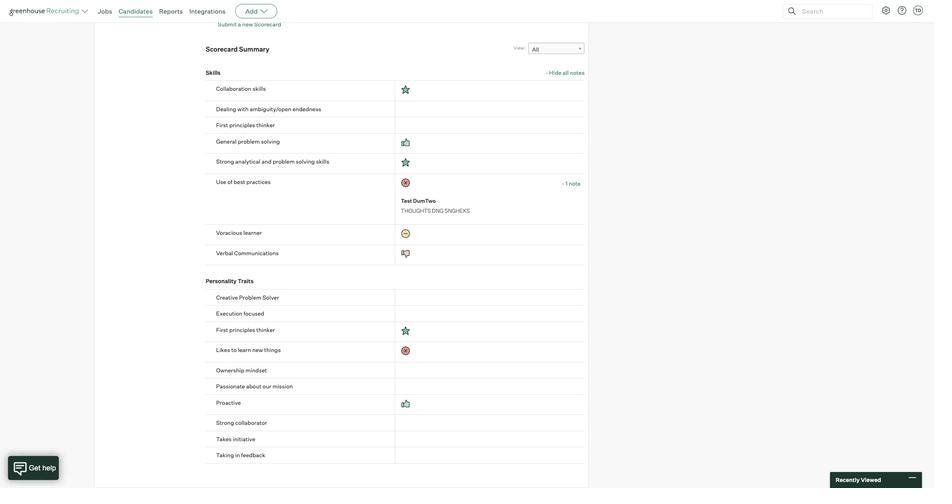Task type: describe. For each thing, give the bounding box(es) containing it.
communications
[[234, 250, 279, 257]]

focused
[[244, 310, 264, 317]]

strong collaborator
[[216, 420, 267, 426]]

of
[[228, 178, 233, 185]]

passionate
[[216, 383, 245, 390]]

likes to learn new things
[[216, 347, 281, 354]]

no image
[[401, 249, 411, 259]]

thinker for with
[[257, 122, 275, 129]]

dealing with ambiguity/open endedness
[[216, 105, 321, 112]]

summary
[[239, 45, 270, 53]]

candidates link
[[119, 7, 153, 15]]

personality
[[206, 278, 237, 285]]

thoughts
[[401, 208, 431, 214]]

strong for strong collaborator
[[216, 420, 234, 426]]

execution focused
[[216, 310, 264, 317]]

taking in feedback
[[216, 452, 265, 459]]

viewed
[[861, 477, 882, 484]]

reports link
[[159, 7, 183, 15]]

sngheks
[[445, 208, 470, 214]]

- hide all notes
[[546, 69, 585, 76]]

collaborator
[[235, 420, 267, 426]]

1 vertical spatial scorecard
[[206, 45, 238, 53]]

yes image for general problem solving
[[401, 138, 411, 147]]

dummy
[[231, 1, 251, 8]]

execution
[[216, 310, 242, 317]]

practices
[[247, 178, 271, 185]]

with
[[238, 105, 249, 112]]

takes initiative
[[216, 436, 255, 443]]

integrations
[[189, 7, 226, 15]]

- 1 note
[[562, 180, 581, 187]]

- hide all notes link
[[546, 69, 585, 76]]

principles for with
[[229, 122, 255, 129]]

dealing
[[216, 105, 236, 112]]

general problem solving
[[216, 138, 280, 145]]

first principles thinker for with
[[216, 122, 275, 129]]

candidates
[[119, 7, 153, 15]]

scorecard summary
[[206, 45, 270, 53]]

td button
[[912, 4, 925, 17]]

strong yes image for strong analytical and problem solving skills
[[401, 158, 411, 167]]

jobs link
[[98, 7, 112, 15]]

configure image
[[882, 6, 891, 15]]

passionate about our mission
[[216, 383, 293, 390]]

1
[[566, 180, 568, 187]]

test for test dumtwo thoughts dng sngheks
[[401, 198, 412, 204]]

2 definitely not image from the top
[[401, 346, 411, 356]]

analytical
[[235, 158, 261, 165]]

use of best practices
[[216, 178, 271, 185]]

1 horizontal spatial problem
[[273, 158, 295, 165]]

- for - 1 note
[[562, 180, 565, 187]]

submit a new scorecard link
[[218, 20, 585, 28]]

hide
[[549, 69, 562, 76]]

first principles thinker for focused
[[216, 327, 275, 333]]

strong yes image
[[401, 326, 411, 336]]

voracious learner
[[216, 230, 262, 236]]

all
[[563, 69, 569, 76]]

notes
[[570, 69, 585, 76]]

in
[[235, 452, 240, 459]]

jobs
[[98, 7, 112, 15]]

collaboration
[[216, 85, 251, 92]]

dumtwo
[[413, 198, 436, 204]]

submit
[[218, 21, 237, 28]]

recently
[[836, 477, 860, 484]]

learner
[[244, 230, 262, 236]]

0 vertical spatial new
[[242, 21, 253, 28]]

likes
[[216, 347, 230, 354]]

personality traits
[[206, 278, 254, 285]]

0 horizontal spatial skills
[[253, 85, 266, 92]]



Task type: vqa. For each thing, say whether or not it's contained in the screenshot.
Resume corresponding to TEST (19)
no



Task type: locate. For each thing, give the bounding box(es) containing it.
1 vertical spatial test
[[401, 198, 412, 204]]

-
[[546, 69, 548, 76], [562, 180, 565, 187]]

takes
[[216, 436, 232, 443]]

about
[[246, 383, 262, 390]]

- inside 'link'
[[562, 180, 565, 187]]

strong yes image for collaboration skills
[[401, 85, 411, 94]]

0 vertical spatial yes image
[[401, 138, 411, 147]]

best
[[234, 178, 245, 185]]

principles for focused
[[229, 327, 255, 333]]

first principles thinker down execution focused
[[216, 327, 275, 333]]

2 strong from the top
[[216, 420, 234, 426]]

1 thinker from the top
[[257, 122, 275, 129]]

ownership mindset
[[216, 367, 267, 374]]

mission
[[273, 383, 293, 390]]

definitely not image down strong yes icon at the bottom left of page
[[401, 346, 411, 356]]

taking
[[216, 452, 234, 459]]

1 horizontal spatial skills
[[316, 158, 329, 165]]

test for test dummy
[[218, 1, 229, 8]]

thinker down focused
[[257, 327, 275, 333]]

problem up analytical
[[238, 138, 260, 145]]

first for dealing with ambiguity/open endedness
[[216, 122, 228, 129]]

new right learn
[[252, 347, 263, 354]]

1 horizontal spatial solving
[[296, 158, 315, 165]]

strong analytical and problem solving skills
[[216, 158, 329, 165]]

definitely not image up thoughts
[[401, 178, 411, 188]]

1 vertical spatial first
[[216, 327, 228, 333]]

strong
[[216, 158, 234, 165], [216, 420, 234, 426]]

things
[[264, 347, 281, 354]]

note
[[569, 180, 581, 187]]

td button
[[914, 6, 923, 15]]

0 horizontal spatial test
[[218, 1, 229, 8]]

2 first principles thinker from the top
[[216, 327, 275, 333]]

2 thinker from the top
[[257, 327, 275, 333]]

traits
[[238, 278, 254, 285]]

all
[[533, 46, 539, 53]]

2 yes image from the top
[[401, 399, 411, 409]]

use
[[216, 178, 226, 185]]

1 vertical spatial strong
[[216, 420, 234, 426]]

reports
[[159, 7, 183, 15]]

1 vertical spatial problem
[[273, 158, 295, 165]]

- left hide
[[546, 69, 548, 76]]

scorecard down add popup button
[[254, 21, 281, 28]]

1 strong from the top
[[216, 158, 234, 165]]

- left 1 on the right of page
[[562, 180, 565, 187]]

2 strong yes image from the top
[[401, 158, 411, 167]]

2 first from the top
[[216, 327, 228, 333]]

add button
[[235, 4, 277, 18]]

skills
[[253, 85, 266, 92], [316, 158, 329, 165]]

recently viewed
[[836, 477, 882, 484]]

test inside test dumtwo thoughts dng sngheks
[[401, 198, 412, 204]]

and
[[262, 158, 272, 165]]

0 vertical spatial strong yes image
[[401, 85, 411, 94]]

thinker
[[257, 122, 275, 129], [257, 327, 275, 333]]

initiative
[[233, 436, 255, 443]]

- for - hide all notes
[[546, 69, 548, 76]]

verbal
[[216, 250, 233, 257]]

1 vertical spatial first principles thinker
[[216, 327, 275, 333]]

scorecard up the skills
[[206, 45, 238, 53]]

1 first principles thinker from the top
[[216, 122, 275, 129]]

submit a new scorecard
[[218, 21, 281, 28]]

mixed image
[[401, 229, 411, 239]]

1 vertical spatial strong yes image
[[401, 158, 411, 167]]

strong down general
[[216, 158, 234, 165]]

Search text field
[[801, 5, 865, 17]]

0 vertical spatial definitely not image
[[401, 178, 411, 188]]

skills
[[206, 69, 221, 76]]

strong yes image
[[401, 85, 411, 94], [401, 158, 411, 167]]

0 vertical spatial -
[[546, 69, 548, 76]]

0 horizontal spatial problem
[[238, 138, 260, 145]]

0 vertical spatial first
[[216, 122, 228, 129]]

1 vertical spatial -
[[562, 180, 565, 187]]

thinker down dealing with ambiguity/open endedness
[[257, 122, 275, 129]]

1 vertical spatial skills
[[316, 158, 329, 165]]

scorecard
[[254, 21, 281, 28], [206, 45, 238, 53]]

new
[[242, 21, 253, 28], [252, 347, 263, 354]]

1 horizontal spatial -
[[562, 180, 565, 187]]

1 principles from the top
[[229, 122, 255, 129]]

solving right and
[[296, 158, 315, 165]]

strong up takes
[[216, 420, 234, 426]]

0 vertical spatial test
[[218, 1, 229, 8]]

solving up strong analytical and problem solving skills
[[261, 138, 280, 145]]

thinker for focused
[[257, 327, 275, 333]]

all link
[[529, 43, 585, 56]]

0 vertical spatial solving
[[261, 138, 280, 145]]

new right a
[[242, 21, 253, 28]]

1 vertical spatial definitely not image
[[401, 346, 411, 356]]

greenhouse recruiting image
[[10, 6, 82, 16]]

feedback
[[241, 452, 265, 459]]

1 vertical spatial thinker
[[257, 327, 275, 333]]

first down execution
[[216, 327, 228, 333]]

creative problem solver
[[216, 294, 279, 301]]

first
[[216, 122, 228, 129], [216, 327, 228, 333]]

ambiguity/open
[[250, 105, 292, 112]]

first for execution focused
[[216, 327, 228, 333]]

- 1 note link
[[562, 178, 581, 187]]

yes image
[[401, 138, 411, 147], [401, 399, 411, 409]]

strong for strong analytical and problem solving skills
[[216, 158, 234, 165]]

test dummy
[[218, 1, 251, 8]]

td
[[915, 8, 922, 13]]

verbal communications
[[216, 250, 279, 257]]

proactive
[[216, 399, 241, 406]]

1 vertical spatial solving
[[296, 158, 315, 165]]

0 vertical spatial strong
[[216, 158, 234, 165]]

principles down execution focused
[[229, 327, 255, 333]]

0 horizontal spatial scorecard
[[206, 45, 238, 53]]

1 yes image from the top
[[401, 138, 411, 147]]

general
[[216, 138, 237, 145]]

1 first from the top
[[216, 122, 228, 129]]

first principles thinker
[[216, 122, 275, 129], [216, 327, 275, 333]]

0 vertical spatial first principles thinker
[[216, 122, 275, 129]]

2 principles from the top
[[229, 327, 255, 333]]

definitely not image
[[401, 178, 411, 188], [401, 346, 411, 356]]

0 vertical spatial principles
[[229, 122, 255, 129]]

voracious
[[216, 230, 242, 236]]

0 vertical spatial problem
[[238, 138, 260, 145]]

a
[[238, 21, 241, 28]]

problem
[[239, 294, 261, 301]]

learn
[[238, 347, 251, 354]]

1 strong yes image from the top
[[401, 85, 411, 94]]

1 vertical spatial principles
[[229, 327, 255, 333]]

endedness
[[293, 105, 321, 112]]

integrations link
[[189, 7, 226, 15]]

collaboration skills
[[216, 85, 266, 92]]

1 horizontal spatial test
[[401, 198, 412, 204]]

first principles thinker up the general problem solving
[[216, 122, 275, 129]]

creative
[[216, 294, 238, 301]]

test left the dummy at the top left
[[218, 1, 229, 8]]

1 horizontal spatial scorecard
[[254, 21, 281, 28]]

solver
[[263, 294, 279, 301]]

0 vertical spatial thinker
[[257, 122, 275, 129]]

problem right and
[[273, 158, 295, 165]]

dng
[[432, 208, 444, 214]]

ownership
[[216, 367, 245, 374]]

1 vertical spatial new
[[252, 347, 263, 354]]

to
[[231, 347, 237, 354]]

0 vertical spatial scorecard
[[254, 21, 281, 28]]

view:
[[514, 45, 527, 51]]

1 definitely not image from the top
[[401, 178, 411, 188]]

add
[[245, 7, 258, 15]]

test dumtwo thoughts dng sngheks
[[401, 198, 470, 214]]

solving
[[261, 138, 280, 145], [296, 158, 315, 165]]

1 vertical spatial yes image
[[401, 399, 411, 409]]

mindset
[[246, 367, 267, 374]]

first down dealing
[[216, 122, 228, 129]]

principles down with
[[229, 122, 255, 129]]

yes image for proactive
[[401, 399, 411, 409]]

0 vertical spatial skills
[[253, 85, 266, 92]]

0 horizontal spatial solving
[[261, 138, 280, 145]]

our
[[263, 383, 271, 390]]

test up thoughts
[[401, 198, 412, 204]]

0 horizontal spatial -
[[546, 69, 548, 76]]

problem
[[238, 138, 260, 145], [273, 158, 295, 165]]



